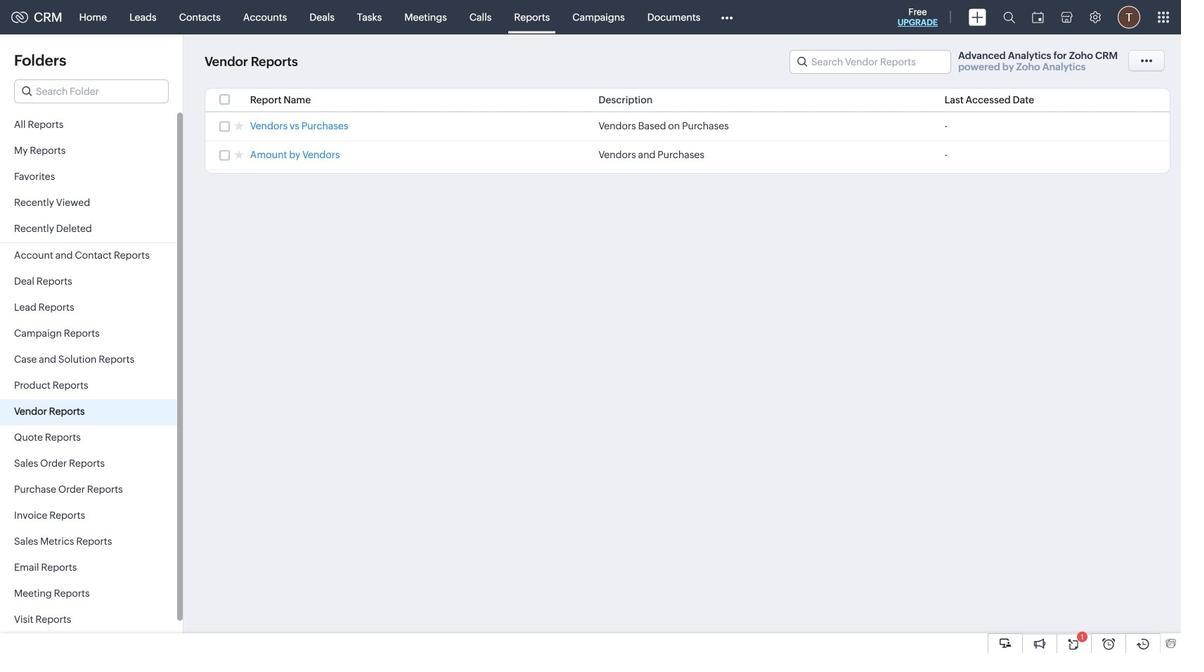 Task type: describe. For each thing, give the bounding box(es) containing it.
search element
[[995, 0, 1024, 34]]

logo image
[[11, 12, 28, 23]]

search image
[[1004, 11, 1016, 23]]

create menu element
[[961, 0, 995, 34]]

Other Modules field
[[712, 6, 742, 28]]

calendar image
[[1033, 12, 1045, 23]]

Search Vendor Reports text field
[[791, 51, 951, 73]]

Search Folder text field
[[15, 80, 168, 103]]



Task type: locate. For each thing, give the bounding box(es) containing it.
profile element
[[1110, 0, 1149, 34]]

profile image
[[1118, 6, 1141, 28]]

create menu image
[[969, 9, 987, 26]]



Task type: vqa. For each thing, say whether or not it's contained in the screenshot.
Month associated with 10
no



